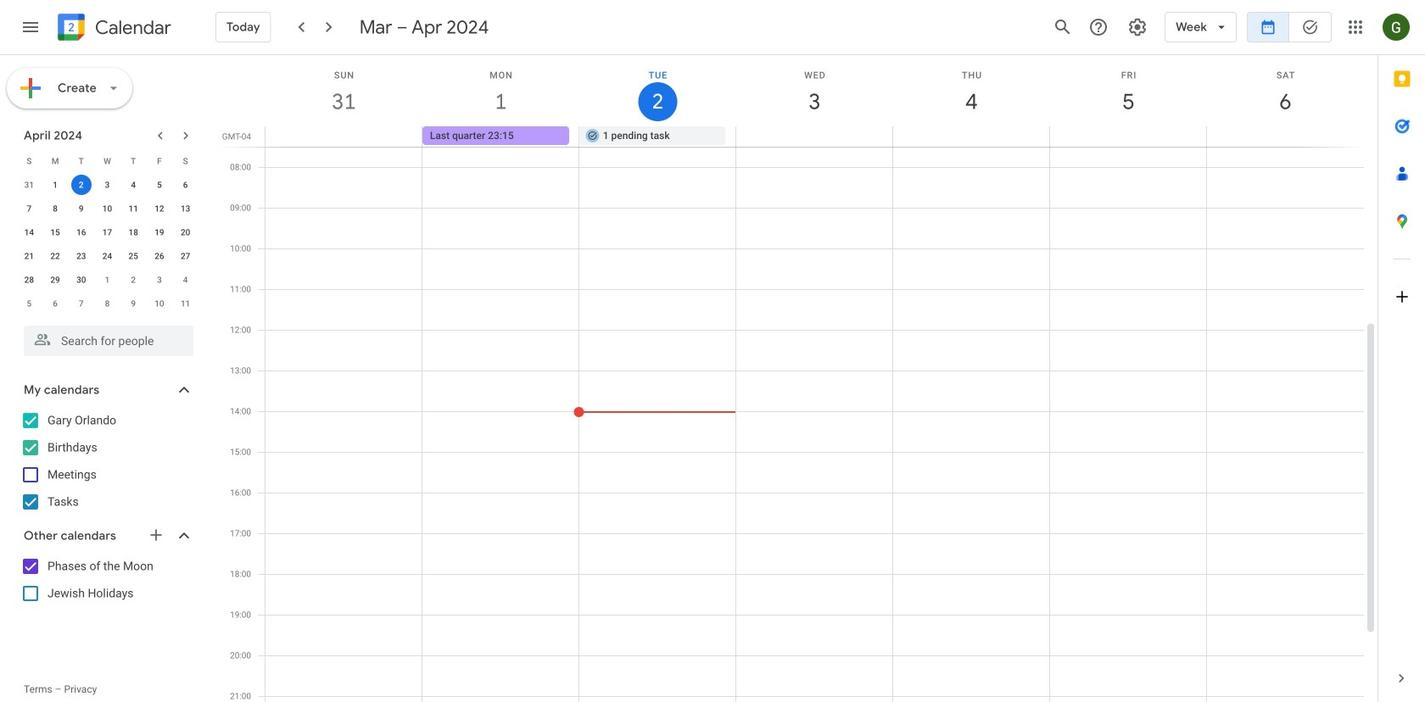 Task type: locate. For each thing, give the bounding box(es) containing it.
may 2 element
[[123, 270, 144, 290]]

calendar element
[[54, 10, 171, 48]]

27 element
[[175, 246, 196, 266]]

5 element
[[149, 175, 170, 195]]

april 2024 grid
[[16, 149, 199, 316]]

main drawer image
[[20, 17, 41, 37]]

24 element
[[97, 246, 118, 266]]

12 element
[[149, 199, 170, 219]]

None search field
[[0, 319, 210, 356]]

row group
[[16, 173, 199, 316]]

tab list
[[1379, 55, 1426, 655]]

cell
[[266, 126, 422, 147], [736, 126, 893, 147], [893, 126, 1050, 147], [1050, 126, 1207, 147], [1207, 126, 1364, 147], [68, 173, 94, 197]]

row
[[258, 126, 1378, 147], [16, 149, 199, 173], [16, 173, 199, 197], [16, 197, 199, 221], [16, 221, 199, 244], [16, 244, 199, 268], [16, 268, 199, 292], [16, 292, 199, 316]]

4 element
[[123, 175, 144, 195]]

march 31 element
[[19, 175, 39, 195]]

17 element
[[97, 222, 118, 243]]

2, today element
[[71, 175, 91, 195]]

may 1 element
[[97, 270, 118, 290]]

my calendars list
[[3, 407, 210, 516]]

may 4 element
[[175, 270, 196, 290]]

20 element
[[175, 222, 196, 243]]

21 element
[[19, 246, 39, 266]]

grid
[[217, 55, 1378, 703]]

10 element
[[97, 199, 118, 219]]

heading inside calendar element
[[92, 17, 171, 38]]

heading
[[92, 17, 171, 38]]

23 element
[[71, 246, 91, 266]]

13 element
[[175, 199, 196, 219]]

add other calendars image
[[148, 527, 165, 544]]

may 9 element
[[123, 294, 144, 314]]

30 element
[[71, 270, 91, 290]]



Task type: vqa. For each thing, say whether or not it's contained in the screenshot.
17 element
yes



Task type: describe. For each thing, give the bounding box(es) containing it.
may 8 element
[[97, 294, 118, 314]]

may 6 element
[[45, 294, 65, 314]]

11 element
[[123, 199, 144, 219]]

14 element
[[19, 222, 39, 243]]

settings menu image
[[1128, 17, 1148, 37]]

3 element
[[97, 175, 118, 195]]

Search for people text field
[[34, 326, 183, 356]]

may 10 element
[[149, 294, 170, 314]]

18 element
[[123, 222, 144, 243]]

19 element
[[149, 222, 170, 243]]

6 element
[[175, 175, 196, 195]]

22 element
[[45, 246, 65, 266]]

16 element
[[71, 222, 91, 243]]

7 element
[[19, 199, 39, 219]]

may 11 element
[[175, 294, 196, 314]]

may 7 element
[[71, 294, 91, 314]]

15 element
[[45, 222, 65, 243]]

other calendars list
[[3, 553, 210, 608]]

cell inside april 2024 grid
[[68, 173, 94, 197]]

8 element
[[45, 199, 65, 219]]

1 element
[[45, 175, 65, 195]]

9 element
[[71, 199, 91, 219]]

may 5 element
[[19, 294, 39, 314]]

may 3 element
[[149, 270, 170, 290]]

28 element
[[19, 270, 39, 290]]

26 element
[[149, 246, 170, 266]]

25 element
[[123, 246, 144, 266]]

29 element
[[45, 270, 65, 290]]



